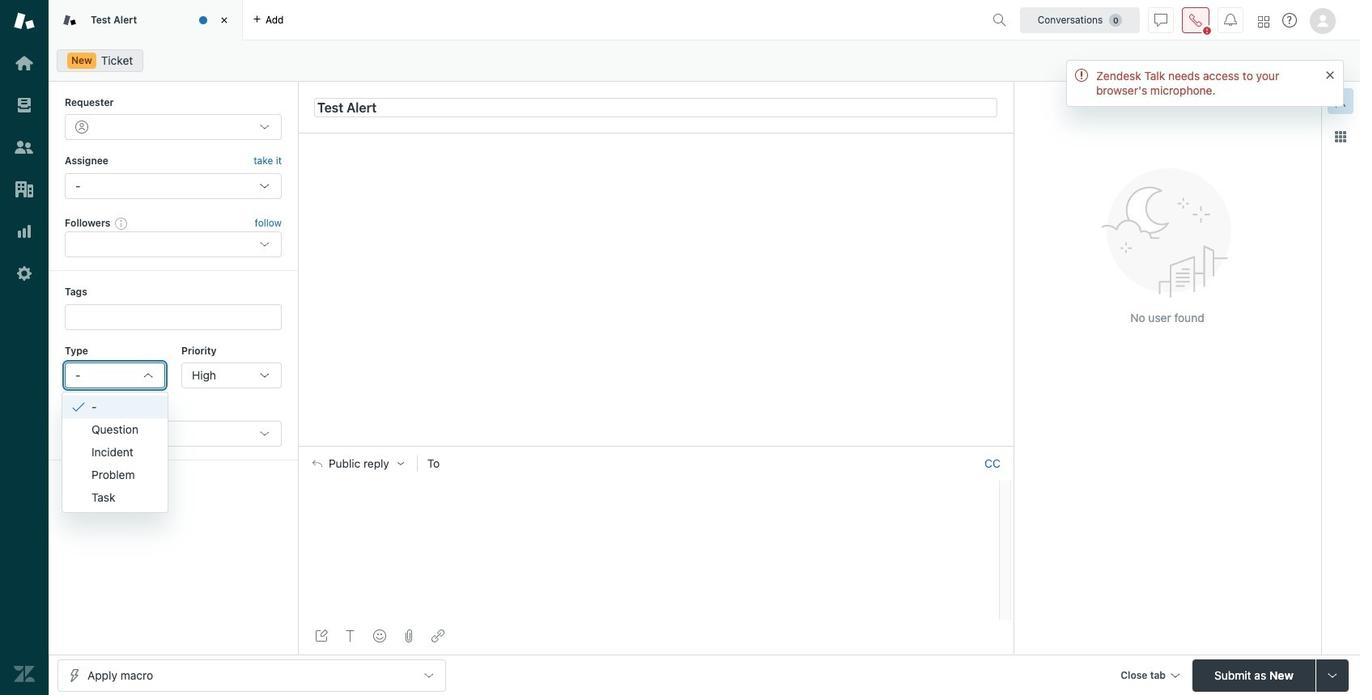 Task type: locate. For each thing, give the bounding box(es) containing it.
add attachment image
[[402, 630, 415, 643]]

format text image
[[344, 630, 357, 643]]

3 option from the top
[[62, 464, 168, 486]]

list box
[[62, 392, 168, 513]]

customers image
[[14, 137, 35, 158]]

customer context image
[[1335, 95, 1347, 108]]

Subject field
[[314, 98, 998, 117]]

get started image
[[14, 53, 35, 74]]

get help image
[[1283, 13, 1297, 28]]

option
[[62, 418, 168, 441], [62, 441, 168, 464], [62, 464, 168, 486], [62, 486, 168, 509]]

info on adding followers image
[[115, 217, 128, 230]]

organizations image
[[14, 179, 35, 200]]

4 option from the top
[[62, 486, 168, 509]]

zendesk products image
[[1258, 16, 1270, 27]]

tabs tab list
[[49, 0, 986, 40]]

main element
[[0, 0, 49, 696]]

tab
[[49, 0, 243, 40]]

secondary element
[[49, 45, 1360, 77]]

zendesk support image
[[14, 11, 35, 32]]

button displays agent's chat status as invisible. image
[[1155, 13, 1168, 26]]

add link (cmd k) image
[[432, 630, 445, 643]]

apps image
[[1335, 130, 1347, 143]]



Task type: vqa. For each thing, say whether or not it's contained in the screenshot.
region
no



Task type: describe. For each thing, give the bounding box(es) containing it.
2 option from the top
[[62, 441, 168, 464]]

1 option from the top
[[62, 418, 168, 441]]

displays possible ticket submission types image
[[1326, 669, 1339, 682]]

draft mode image
[[315, 630, 328, 643]]

notifications image
[[1224, 13, 1237, 26]]

zendesk image
[[14, 664, 35, 685]]

admin image
[[14, 263, 35, 284]]

reporting image
[[14, 221, 35, 242]]

minimize composer image
[[649, 440, 662, 453]]

close image
[[216, 12, 232, 28]]

views image
[[14, 95, 35, 116]]

insert emojis image
[[373, 630, 386, 643]]



